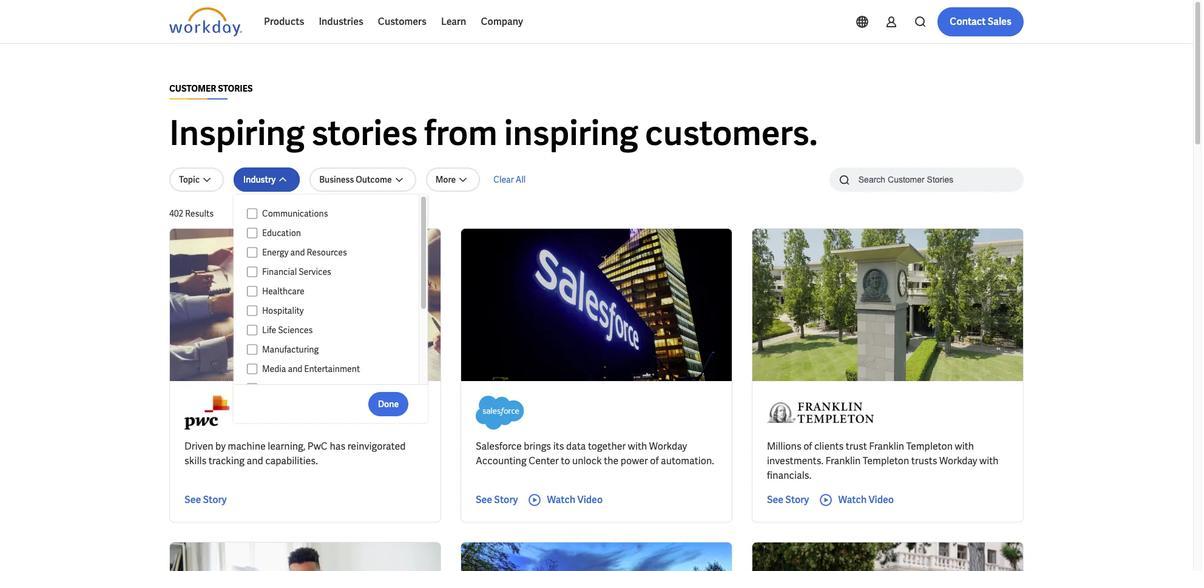 Task type: locate. For each thing, give the bounding box(es) containing it.
media and entertainment
[[262, 364, 360, 375]]

communications
[[262, 208, 328, 219]]

watch video link
[[528, 493, 603, 508], [819, 493, 894, 508]]

see story down accounting
[[476, 494, 518, 506]]

franklin down trust on the right bottom of the page
[[826, 455, 861, 467]]

millions of clients trust franklin templeton with investments. franklin templeton trusts workday with financials.
[[767, 440, 999, 482]]

None checkbox
[[247, 228, 257, 239], [247, 267, 257, 277], [247, 325, 257, 336], [247, 383, 257, 394], [247, 228, 257, 239], [247, 267, 257, 277], [247, 325, 257, 336], [247, 383, 257, 394]]

products button
[[257, 7, 312, 36]]

see story link down accounting
[[476, 493, 518, 508]]

1 watch video from the left
[[547, 494, 603, 506]]

inspiring stories from inspiring customers.
[[169, 111, 818, 155]]

watch down millions of clients trust franklin templeton with investments. franklin templeton trusts workday with financials.
[[839, 494, 867, 506]]

2 watch from the left
[[839, 494, 867, 506]]

402 results
[[169, 208, 214, 219]]

services
[[299, 267, 331, 277]]

see story down financials.
[[767, 494, 810, 506]]

done button
[[368, 392, 409, 416]]

go to the homepage image
[[169, 7, 242, 36]]

1 watch from the left
[[547, 494, 576, 506]]

1 see from the left
[[185, 494, 201, 506]]

0 horizontal spatial of
[[650, 455, 659, 467]]

entertainment
[[304, 364, 360, 375]]

0 horizontal spatial workday
[[649, 440, 687, 453]]

and up financial services
[[291, 247, 305, 258]]

1 horizontal spatial see
[[476, 494, 492, 506]]

0 horizontal spatial video
[[578, 494, 603, 506]]

2 horizontal spatial with
[[980, 455, 999, 467]]

0 horizontal spatial see story link
[[185, 493, 227, 508]]

franklin
[[870, 440, 905, 453], [826, 455, 861, 467]]

more
[[436, 174, 456, 185]]

1 horizontal spatial see story link
[[476, 493, 518, 508]]

see story link down skills
[[185, 493, 227, 508]]

of inside millions of clients trust franklin templeton with investments. franklin templeton trusts workday with financials.
[[804, 440, 813, 453]]

and down machine
[[247, 455, 263, 467]]

1 horizontal spatial franklin
[[870, 440, 905, 453]]

see down skills
[[185, 494, 201, 506]]

1 vertical spatial and
[[288, 364, 303, 375]]

2 video from the left
[[869, 494, 894, 506]]

watch down the to
[[547, 494, 576, 506]]

stories
[[218, 83, 253, 94]]

and for resources
[[291, 247, 305, 258]]

2 story from the left
[[494, 494, 518, 506]]

resources
[[307, 247, 347, 258]]

see story link down financials.
[[767, 493, 810, 508]]

2 vertical spatial and
[[247, 455, 263, 467]]

1 horizontal spatial watch video
[[839, 494, 894, 506]]

all
[[516, 174, 526, 185]]

learn button
[[434, 7, 474, 36]]

company
[[481, 15, 523, 28]]

franklin templeton companies, llc image
[[767, 396, 874, 430]]

None checkbox
[[247, 208, 257, 219], [247, 247, 257, 258], [247, 286, 257, 297], [247, 305, 257, 316], [247, 344, 257, 355], [247, 364, 257, 375], [247, 208, 257, 219], [247, 247, 257, 258], [247, 286, 257, 297], [247, 305, 257, 316], [247, 344, 257, 355], [247, 364, 257, 375]]

story down financials.
[[786, 494, 810, 506]]

0 vertical spatial workday
[[649, 440, 687, 453]]

0 horizontal spatial see
[[185, 494, 201, 506]]

financial services link
[[257, 265, 407, 279]]

of right power
[[650, 455, 659, 467]]

salesforce
[[476, 440, 522, 453]]

media and entertainment link
[[257, 362, 407, 376]]

industries
[[319, 15, 364, 28]]

1 vertical spatial of
[[650, 455, 659, 467]]

video down millions of clients trust franklin templeton with investments. franklin templeton trusts workday with financials.
[[869, 494, 894, 506]]

2 horizontal spatial see story
[[767, 494, 810, 506]]

1 story from the left
[[203, 494, 227, 506]]

and
[[291, 247, 305, 258], [288, 364, 303, 375], [247, 455, 263, 467]]

watch video link down millions of clients trust franklin templeton with investments. franklin templeton trusts workday with financials.
[[819, 493, 894, 508]]

2 see story link from the left
[[476, 493, 518, 508]]

0 horizontal spatial franklin
[[826, 455, 861, 467]]

of inside salesforce brings its data together with workday accounting center to unlock the power of automation.
[[650, 455, 659, 467]]

1 vertical spatial franklin
[[826, 455, 861, 467]]

1 horizontal spatial workday
[[940, 455, 978, 467]]

and down manufacturing
[[288, 364, 303, 375]]

2 see story from the left
[[476, 494, 518, 506]]

watch video down the to
[[547, 494, 603, 506]]

customer stories
[[169, 83, 253, 94]]

0 vertical spatial and
[[291, 247, 305, 258]]

outcome
[[356, 174, 392, 185]]

see down financials.
[[767, 494, 784, 506]]

story for millions of clients trust franklin templeton with investments. franklin templeton trusts workday with financials.
[[786, 494, 810, 506]]

see story down skills
[[185, 494, 227, 506]]

business
[[319, 174, 354, 185]]

workday
[[649, 440, 687, 453], [940, 455, 978, 467]]

manufacturing
[[262, 344, 319, 355]]

see down accounting
[[476, 494, 492, 506]]

1 horizontal spatial video
[[869, 494, 894, 506]]

story down accounting
[[494, 494, 518, 506]]

1 watch video link from the left
[[528, 493, 603, 508]]

with
[[628, 440, 647, 453], [955, 440, 975, 453], [980, 455, 999, 467]]

0 horizontal spatial see story
[[185, 494, 227, 506]]

0 horizontal spatial watch video
[[547, 494, 603, 506]]

video for templeton
[[869, 494, 894, 506]]

2 horizontal spatial story
[[786, 494, 810, 506]]

with inside salesforce brings its data together with workday accounting center to unlock the power of automation.
[[628, 440, 647, 453]]

1 horizontal spatial see story
[[476, 494, 518, 506]]

contact
[[950, 15, 986, 28]]

video down unlock
[[578, 494, 603, 506]]

accounting
[[476, 455, 527, 467]]

watch video
[[547, 494, 603, 506], [839, 494, 894, 506]]

workday right trusts
[[940, 455, 978, 467]]

industry
[[244, 174, 276, 185]]

franklin right trust on the right bottom of the page
[[870, 440, 905, 453]]

financial
[[262, 267, 297, 277]]

clear all
[[494, 174, 526, 185]]

workday inside salesforce brings its data together with workday accounting center to unlock the power of automation.
[[649, 440, 687, 453]]

see story link
[[185, 493, 227, 508], [476, 493, 518, 508], [767, 493, 810, 508]]

0 horizontal spatial watch
[[547, 494, 576, 506]]

watch video link for franklin
[[819, 493, 894, 508]]

2 watch video from the left
[[839, 494, 894, 506]]

1 horizontal spatial watch
[[839, 494, 867, 506]]

watch video link down the to
[[528, 493, 603, 508]]

inspiring
[[504, 111, 639, 155]]

2 watch video link from the left
[[819, 493, 894, 508]]

communications link
[[257, 206, 407, 221]]

2 horizontal spatial see story link
[[767, 493, 810, 508]]

3 story from the left
[[786, 494, 810, 506]]

products
[[264, 15, 304, 28]]

of up investments.
[[804, 440, 813, 453]]

pricewaterhousecoopers global licensing services corporation (pwc) image
[[185, 396, 229, 430]]

learn
[[441, 15, 467, 28]]

done
[[378, 399, 399, 410]]

power
[[621, 455, 648, 467]]

2 see from the left
[[476, 494, 492, 506]]

templeton up trusts
[[907, 440, 953, 453]]

1 horizontal spatial of
[[804, 440, 813, 453]]

story down tracking
[[203, 494, 227, 506]]

3 see story from the left
[[767, 494, 810, 506]]

Search Customer Stories text field
[[852, 169, 1000, 190]]

results
[[185, 208, 214, 219]]

1 horizontal spatial with
[[955, 440, 975, 453]]

1 horizontal spatial story
[[494, 494, 518, 506]]

clear
[[494, 174, 514, 185]]

see for millions of clients trust franklin templeton with investments. franklin templeton trusts workday with financials.
[[767, 494, 784, 506]]

3 see from the left
[[767, 494, 784, 506]]

watch video down millions of clients trust franklin templeton with investments. franklin templeton trusts workday with financials.
[[839, 494, 894, 506]]

1 video from the left
[[578, 494, 603, 506]]

and inside energy and resources link
[[291, 247, 305, 258]]

stories
[[312, 111, 418, 155]]

business outcome
[[319, 174, 392, 185]]

1 horizontal spatial watch video link
[[819, 493, 894, 508]]

tracking
[[209, 455, 245, 467]]

story for salesforce brings its data together with workday accounting center to unlock the power of automation.
[[494, 494, 518, 506]]

learning,
[[268, 440, 306, 453]]

watch video link for center
[[528, 493, 603, 508]]

workday up automation.
[[649, 440, 687, 453]]

skills
[[185, 455, 207, 467]]

2 horizontal spatial see
[[767, 494, 784, 506]]

1 vertical spatial workday
[[940, 455, 978, 467]]

customers button
[[371, 7, 434, 36]]

templeton down trust on the right bottom of the page
[[863, 455, 910, 467]]

0 horizontal spatial with
[[628, 440, 647, 453]]

machine
[[228, 440, 266, 453]]

3 see story link from the left
[[767, 493, 810, 508]]

and inside media and entertainment link
[[288, 364, 303, 375]]

media
[[262, 364, 286, 375]]

see
[[185, 494, 201, 506], [476, 494, 492, 506], [767, 494, 784, 506]]

0 horizontal spatial story
[[203, 494, 227, 506]]

0 vertical spatial of
[[804, 440, 813, 453]]

story
[[203, 494, 227, 506], [494, 494, 518, 506], [786, 494, 810, 506]]

has
[[330, 440, 346, 453]]

0 vertical spatial franklin
[[870, 440, 905, 453]]

0 horizontal spatial watch video link
[[528, 493, 603, 508]]



Task type: vqa. For each thing, say whether or not it's contained in the screenshot.
Millions of clients trust Franklin Templeton with investments. Franklin Templeton trusts Workday with financials.'s "See"
yes



Task type: describe. For each thing, give the bounding box(es) containing it.
watch for franklin
[[839, 494, 867, 506]]

inspiring
[[169, 111, 305, 155]]

trust
[[846, 440, 868, 453]]

more button
[[426, 168, 480, 192]]

topic button
[[169, 168, 224, 192]]

unlock
[[572, 455, 602, 467]]

clients
[[815, 440, 844, 453]]

brings
[[524, 440, 551, 453]]

and inside driven by machine learning, pwc has reinvigorated skills tracking and capabilities.
[[247, 455, 263, 467]]

0 vertical spatial templeton
[[907, 440, 953, 453]]

the
[[604, 455, 619, 467]]

watch for center
[[547, 494, 576, 506]]

healthcare
[[262, 286, 305, 297]]

nonprofit
[[262, 383, 299, 394]]

1 see story link from the left
[[185, 493, 227, 508]]

manufacturing link
[[257, 342, 407, 357]]

workday inside millions of clients trust franklin templeton with investments. franklin templeton trusts workday with financials.
[[940, 455, 978, 467]]

business outcome button
[[310, 168, 416, 192]]

energy and resources link
[[257, 245, 407, 260]]

topic
[[179, 174, 200, 185]]

education link
[[257, 226, 407, 240]]

video for to
[[578, 494, 603, 506]]

hospitality
[[262, 305, 304, 316]]

capabilities.
[[265, 455, 318, 467]]

contact sales link
[[938, 7, 1024, 36]]

company button
[[474, 7, 531, 36]]

1 see story from the left
[[185, 494, 227, 506]]

nonprofit link
[[257, 381, 407, 396]]

see story for millions of clients trust franklin templeton with investments. franklin templeton trusts workday with financials.
[[767, 494, 810, 506]]

1 vertical spatial templeton
[[863, 455, 910, 467]]

automation.
[[661, 455, 715, 467]]

from
[[425, 111, 498, 155]]

customers
[[378, 15, 427, 28]]

sales
[[988, 15, 1012, 28]]

trusts
[[912, 455, 938, 467]]

and for entertainment
[[288, 364, 303, 375]]

see story link for millions of clients trust franklin templeton with investments. franklin templeton trusts workday with financials.
[[767, 493, 810, 508]]

402
[[169, 208, 183, 219]]

financial services
[[262, 267, 331, 277]]

millions
[[767, 440, 802, 453]]

investments.
[[767, 455, 824, 467]]

driven
[[185, 440, 213, 453]]

see story for salesforce brings its data together with workday accounting center to unlock the power of automation.
[[476, 494, 518, 506]]

watch video for templeton
[[839, 494, 894, 506]]

pwc
[[308, 440, 328, 453]]

hospitality link
[[257, 304, 407, 318]]

reinvigorated
[[348, 440, 406, 453]]

data
[[567, 440, 586, 453]]

its
[[554, 440, 564, 453]]

life
[[262, 325, 276, 336]]

industry button
[[234, 168, 300, 192]]

together
[[588, 440, 626, 453]]

driven by machine learning, pwc has reinvigorated skills tracking and capabilities.
[[185, 440, 406, 467]]

salesforce.com image
[[476, 396, 525, 430]]

to
[[561, 455, 570, 467]]

see for salesforce brings its data together with workday accounting center to unlock the power of automation.
[[476, 494, 492, 506]]

financials.
[[767, 469, 812, 482]]

contact sales
[[950, 15, 1012, 28]]

clear all button
[[490, 168, 530, 192]]

watch video for to
[[547, 494, 603, 506]]

life sciences
[[262, 325, 313, 336]]

education
[[262, 228, 301, 239]]

customer
[[169, 83, 216, 94]]

salesforce brings its data together with workday accounting center to unlock the power of automation.
[[476, 440, 715, 467]]

healthcare link
[[257, 284, 407, 299]]

by
[[216, 440, 226, 453]]

customers.
[[645, 111, 818, 155]]

center
[[529, 455, 559, 467]]

see story link for salesforce brings its data together with workday accounting center to unlock the power of automation.
[[476, 493, 518, 508]]

energy
[[262, 247, 289, 258]]

industries button
[[312, 7, 371, 36]]

energy and resources
[[262, 247, 347, 258]]

sciences
[[278, 325, 313, 336]]

life sciences link
[[257, 323, 407, 338]]



